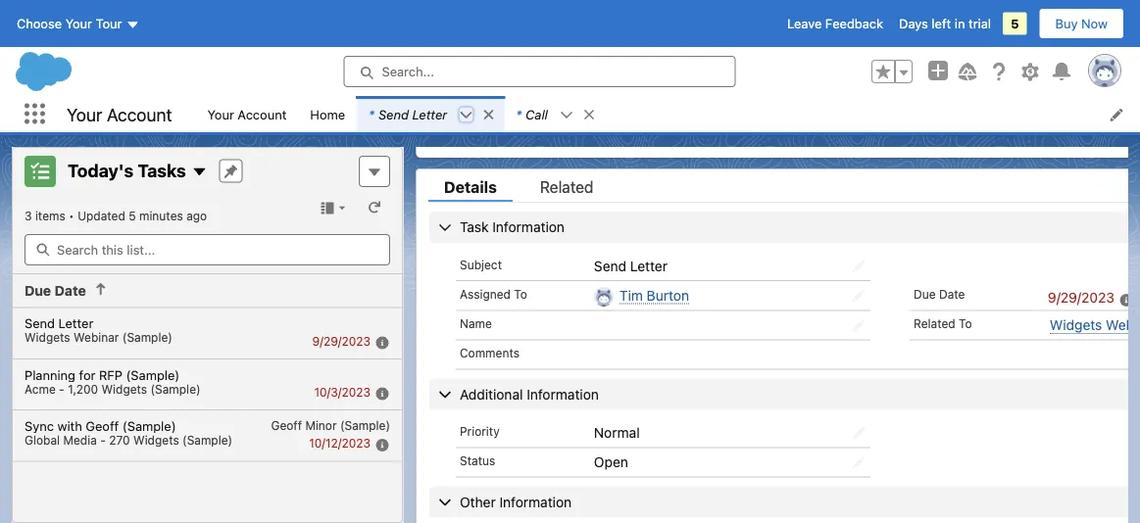Task type: describe. For each thing, give the bounding box(es) containing it.
for
[[79, 368, 96, 382]]

10/3/2023
[[314, 386, 371, 400]]

now
[[1082, 16, 1108, 31]]

text default image inside today's tasks|tasks|list view element
[[94, 283, 108, 296]]

global media - 270 widgets (sample)
[[25, 434, 233, 447]]

leave feedback
[[788, 16, 884, 31]]

1 geoff from the left
[[86, 419, 119, 434]]

choose your tour
[[17, 16, 122, 31]]

send letter inside select an item from this list to open it. "list box"
[[25, 316, 94, 331]]

rfp
[[99, 368, 123, 382]]

5 inside today's tasks|tasks|list view element
[[129, 209, 136, 223]]

details
[[444, 177, 497, 196]]

ago
[[187, 209, 207, 223]]

webinar
[[74, 331, 119, 345]]

account inside 'link'
[[238, 107, 287, 122]]

•
[[69, 209, 74, 223]]

widgets inside widgets webin link
[[1051, 317, 1103, 333]]

items
[[35, 209, 65, 223]]

minutes
[[139, 209, 183, 223]]

related for related
[[540, 177, 594, 196]]

your inside popup button
[[65, 16, 92, 31]]

1 vertical spatial letter
[[631, 257, 668, 274]]

sync
[[25, 419, 54, 434]]

date inside today's tasks|tasks|list view element
[[55, 283, 86, 299]]

widgets webin
[[1051, 317, 1141, 333]]

1 vertical spatial -
[[100, 434, 106, 447]]

open
[[594, 454, 629, 470]]

additional
[[460, 386, 523, 402]]

burton
[[647, 287, 690, 303]]

normal
[[594, 425, 640, 441]]

buy now
[[1056, 16, 1108, 31]]

to for assigned to
[[514, 287, 528, 301]]

task information
[[460, 219, 565, 235]]

related link
[[525, 177, 610, 202]]

buy now button
[[1039, 8, 1125, 39]]

search... button
[[344, 56, 736, 87]]

other information button
[[430, 486, 1141, 518]]

days
[[900, 16, 929, 31]]

additional information
[[460, 386, 599, 402]]

text default image inside list item
[[482, 108, 496, 122]]

1 list item from the left
[[357, 96, 504, 132]]

due date inside today's tasks|tasks|list view element
[[25, 283, 86, 299]]

send inside list item
[[379, 107, 409, 122]]

trial
[[969, 16, 992, 31]]

status
[[460, 454, 496, 468]]

choose your tour button
[[16, 8, 141, 39]]

in
[[955, 16, 966, 31]]

comments
[[460, 346, 520, 360]]

widgets webinar (sample)
[[25, 331, 173, 345]]

due inside today's tasks|tasks|list view element
[[25, 283, 51, 299]]

geoff minor (sample)
[[271, 419, 390, 433]]

media
[[63, 434, 97, 447]]

9/29/2023 for due date
[[1049, 290, 1115, 306]]

0 horizontal spatial your account
[[67, 104, 172, 125]]

10/12/2023
[[309, 438, 371, 451]]

today's tasks
[[68, 160, 186, 181]]

information for task information
[[493, 219, 565, 235]]

tim burton
[[620, 287, 690, 303]]

acme - 1,200 widgets (sample)
[[25, 382, 201, 396]]

task information button
[[430, 211, 1141, 243]]

home link
[[299, 96, 357, 132]]

other
[[460, 494, 496, 510]]

subject
[[460, 257, 502, 271]]

0 vertical spatial send letter
[[594, 257, 668, 274]]

leave
[[788, 16, 822, 31]]

2 geoff from the left
[[271, 419, 302, 433]]

search...
[[382, 64, 435, 79]]

assigned to
[[460, 287, 528, 301]]

acme
[[25, 382, 56, 396]]

related to
[[914, 317, 973, 330]]

3 items • updated 5 minutes ago
[[25, 209, 207, 223]]



Task type: locate. For each thing, give the bounding box(es) containing it.
group
[[872, 60, 913, 83]]

* call
[[516, 107, 548, 122]]

date up related to
[[940, 287, 966, 301]]

text default image inside today's tasks|tasks|list view element
[[192, 164, 208, 180]]

select an item from this list to open it. list box
[[13, 308, 402, 463]]

send letter
[[594, 257, 668, 274], [25, 316, 94, 331]]

0 horizontal spatial letter
[[58, 316, 94, 331]]

0 vertical spatial send
[[379, 107, 409, 122]]

assigned
[[460, 287, 511, 301]]

None search field
[[25, 234, 390, 266]]

0 horizontal spatial 9/29/2023
[[313, 335, 371, 349]]

0 horizontal spatial *
[[369, 107, 375, 122]]

0 vertical spatial -
[[59, 382, 65, 396]]

send letter up planning
[[25, 316, 94, 331]]

letter down search...
[[412, 107, 448, 122]]

0 horizontal spatial -
[[59, 382, 65, 396]]

information down related link
[[493, 219, 565, 235]]

geoff right with
[[86, 419, 119, 434]]

2 vertical spatial letter
[[58, 316, 94, 331]]

0 vertical spatial information
[[493, 219, 565, 235]]

due down '3'
[[25, 283, 51, 299]]

your account inside your account 'link'
[[207, 107, 287, 122]]

today's
[[68, 160, 134, 181]]

due date
[[25, 283, 86, 299], [914, 287, 966, 301]]

1 horizontal spatial send letter
[[594, 257, 668, 274]]

planning
[[25, 368, 76, 382]]

due up related to
[[914, 287, 936, 301]]

9/29/2023 inside select an item from this list to open it. "list box"
[[313, 335, 371, 349]]

send up planning
[[25, 316, 55, 331]]

information for additional information
[[527, 386, 599, 402]]

*
[[369, 107, 375, 122], [516, 107, 522, 122]]

9/29/2023
[[1049, 290, 1115, 306], [313, 335, 371, 349]]

list
[[196, 96, 1141, 132], [417, 99, 1141, 157]]

send inside select an item from this list to open it. "list box"
[[25, 316, 55, 331]]

feedback
[[826, 16, 884, 31]]

1 vertical spatial send
[[594, 257, 627, 274]]

1 vertical spatial text default image
[[94, 283, 108, 296]]

1 horizontal spatial text default image
[[482, 108, 496, 122]]

widgets right 270
[[133, 434, 179, 447]]

call
[[526, 107, 548, 122]]

due date up webinar on the bottom left of the page
[[25, 283, 86, 299]]

0 horizontal spatial date
[[55, 283, 86, 299]]

list containing your account
[[196, 96, 1141, 132]]

information up normal
[[527, 386, 599, 402]]

information for other information
[[500, 494, 572, 510]]

letter up for
[[58, 316, 94, 331]]

1 horizontal spatial send
[[379, 107, 409, 122]]

choose
[[17, 16, 62, 31]]

information inside additional information dropdown button
[[527, 386, 599, 402]]

0 horizontal spatial geoff
[[86, 419, 119, 434]]

1 vertical spatial related
[[914, 317, 956, 330]]

widgets left webin
[[1051, 317, 1103, 333]]

days left in trial
[[900, 16, 992, 31]]

date up webinar on the bottom left of the page
[[55, 283, 86, 299]]

information
[[493, 219, 565, 235], [527, 386, 599, 402], [500, 494, 572, 510]]

0 horizontal spatial account
[[107, 104, 172, 125]]

geoff left minor
[[271, 419, 302, 433]]

1 horizontal spatial account
[[238, 107, 287, 122]]

(sample)
[[122, 331, 173, 345], [126, 368, 180, 382], [151, 382, 201, 396], [122, 419, 176, 434], [340, 419, 390, 433], [182, 434, 233, 447]]

today's tasks|tasks|list view element
[[12, 147, 403, 524]]

information right other
[[500, 494, 572, 510]]

due date up related to
[[914, 287, 966, 301]]

270
[[109, 434, 130, 447]]

9/29/2023 up 10/3/2023
[[313, 335, 371, 349]]

widgets up planning
[[25, 331, 70, 345]]

1 * from the left
[[369, 107, 375, 122]]

1 horizontal spatial related
[[914, 317, 956, 330]]

1 vertical spatial send letter
[[25, 316, 94, 331]]

0 horizontal spatial send letter
[[25, 316, 94, 331]]

1 horizontal spatial 5
[[1011, 16, 1020, 31]]

details link
[[429, 177, 513, 202]]

letter
[[412, 107, 448, 122], [631, 257, 668, 274], [58, 316, 94, 331]]

- left 270
[[100, 434, 106, 447]]

0 vertical spatial letter
[[412, 107, 448, 122]]

1,200
[[68, 382, 98, 396]]

task
[[460, 219, 489, 235]]

letter inside select an item from this list to open it. "list box"
[[58, 316, 94, 331]]

5 right trial
[[1011, 16, 1020, 31]]

list item
[[357, 96, 504, 132], [504, 96, 605, 132]]

1 horizontal spatial your account
[[207, 107, 287, 122]]

list item down search... button
[[504, 96, 605, 132]]

today's tasks status
[[25, 209, 78, 223]]

related
[[540, 177, 594, 196], [914, 317, 956, 330]]

2 vertical spatial information
[[500, 494, 572, 510]]

0 vertical spatial related
[[540, 177, 594, 196]]

letter inside list
[[412, 107, 448, 122]]

name
[[460, 317, 492, 330]]

related for related to
[[914, 317, 956, 330]]

widgets right for
[[102, 382, 147, 396]]

* for * send letter
[[369, 107, 375, 122]]

9/29/2023 for widgets webinar (sample)
[[313, 335, 371, 349]]

1 horizontal spatial date
[[940, 287, 966, 301]]

1 horizontal spatial geoff
[[271, 419, 302, 433]]

information inside task information dropdown button
[[493, 219, 565, 235]]

0 horizontal spatial due
[[25, 283, 51, 299]]

2 * from the left
[[516, 107, 522, 122]]

account up the today's tasks
[[107, 104, 172, 125]]

0 horizontal spatial related
[[540, 177, 594, 196]]

text default image up widgets webinar (sample)
[[94, 283, 108, 296]]

your account left home link at the left top of the page
[[207, 107, 287, 122]]

2 horizontal spatial letter
[[631, 257, 668, 274]]

0 vertical spatial text default image
[[482, 108, 496, 122]]

send up tim
[[594, 257, 627, 274]]

geoff
[[86, 419, 119, 434], [271, 419, 302, 433]]

send
[[379, 107, 409, 122], [594, 257, 627, 274], [25, 316, 55, 331]]

1 horizontal spatial 9/29/2023
[[1049, 290, 1115, 306]]

1 horizontal spatial *
[[516, 107, 522, 122]]

planning for rfp (sample)
[[25, 368, 180, 382]]

1 vertical spatial information
[[527, 386, 599, 402]]

9/29/2023 up the widgets webin
[[1049, 290, 1115, 306]]

1 horizontal spatial -
[[100, 434, 106, 447]]

other information
[[460, 494, 572, 510]]

5
[[1011, 16, 1020, 31], [129, 209, 136, 223]]

to
[[514, 287, 528, 301], [959, 317, 973, 330]]

your account link
[[196, 96, 299, 132]]

minor
[[305, 419, 337, 433]]

0 vertical spatial to
[[514, 287, 528, 301]]

home
[[310, 107, 345, 122]]

* for * call
[[516, 107, 522, 122]]

account left home link at the left top of the page
[[238, 107, 287, 122]]

1 vertical spatial 5
[[129, 209, 136, 223]]

to for related to
[[959, 317, 973, 330]]

webin
[[1107, 317, 1141, 333]]

* right home link at the left top of the page
[[369, 107, 375, 122]]

0 horizontal spatial to
[[514, 287, 528, 301]]

text default image
[[482, 108, 496, 122], [94, 283, 108, 296]]

0 horizontal spatial 5
[[129, 209, 136, 223]]

send down search...
[[379, 107, 409, 122]]

* left the call
[[516, 107, 522, 122]]

tasks
[[138, 160, 186, 181]]

0 horizontal spatial due date
[[25, 283, 86, 299]]

priority
[[460, 425, 500, 438]]

5 left the minutes
[[129, 209, 136, 223]]

* send letter
[[369, 107, 448, 122]]

tim burton link
[[620, 287, 690, 304]]

widgets webin link
[[1051, 317, 1141, 334]]

0 horizontal spatial text default image
[[94, 283, 108, 296]]

your account
[[67, 104, 172, 125], [207, 107, 287, 122]]

- left 1,200
[[59, 382, 65, 396]]

additional information button
[[430, 378, 1141, 410]]

1 horizontal spatial due
[[914, 287, 936, 301]]

send letter up tim
[[594, 257, 668, 274]]

tour
[[96, 16, 122, 31]]

-
[[59, 382, 65, 396], [100, 434, 106, 447]]

tim
[[620, 287, 643, 303]]

information inside the other information dropdown button
[[500, 494, 572, 510]]

1 vertical spatial to
[[959, 317, 973, 330]]

1 horizontal spatial due date
[[914, 287, 966, 301]]

Search Today's Tasks list view. search field
[[25, 234, 390, 266]]

text default image
[[583, 108, 596, 122], [459, 108, 473, 122], [560, 108, 574, 122], [192, 164, 208, 180]]

due
[[25, 283, 51, 299], [914, 287, 936, 301]]

list item down search...
[[357, 96, 504, 132]]

your
[[65, 16, 92, 31], [67, 104, 102, 125], [207, 107, 234, 122]]

account
[[107, 104, 172, 125], [238, 107, 287, 122]]

text default image left * call
[[482, 108, 496, 122]]

1 vertical spatial 9/29/2023
[[313, 335, 371, 349]]

left
[[932, 16, 952, 31]]

2 vertical spatial send
[[25, 316, 55, 331]]

your account up the today's tasks
[[67, 104, 172, 125]]

updated
[[78, 209, 125, 223]]

1 horizontal spatial letter
[[412, 107, 448, 122]]

buy
[[1056, 16, 1079, 31]]

0 horizontal spatial send
[[25, 316, 55, 331]]

1 horizontal spatial to
[[959, 317, 973, 330]]

3
[[25, 209, 32, 223]]

with
[[57, 419, 82, 434]]

0 vertical spatial 9/29/2023
[[1049, 290, 1115, 306]]

widgets
[[1051, 317, 1103, 333], [25, 331, 70, 345], [102, 382, 147, 396], [133, 434, 179, 447]]

0 vertical spatial 5
[[1011, 16, 1020, 31]]

global
[[25, 434, 60, 447]]

leave feedback link
[[788, 16, 884, 31]]

2 horizontal spatial send
[[594, 257, 627, 274]]

letter up tim burton
[[631, 257, 668, 274]]

sync with geoff (sample)
[[25, 419, 176, 434]]

your inside 'link'
[[207, 107, 234, 122]]

2 list item from the left
[[504, 96, 605, 132]]



Task type: vqa. For each thing, say whether or not it's contained in the screenshot.
Your Account
yes



